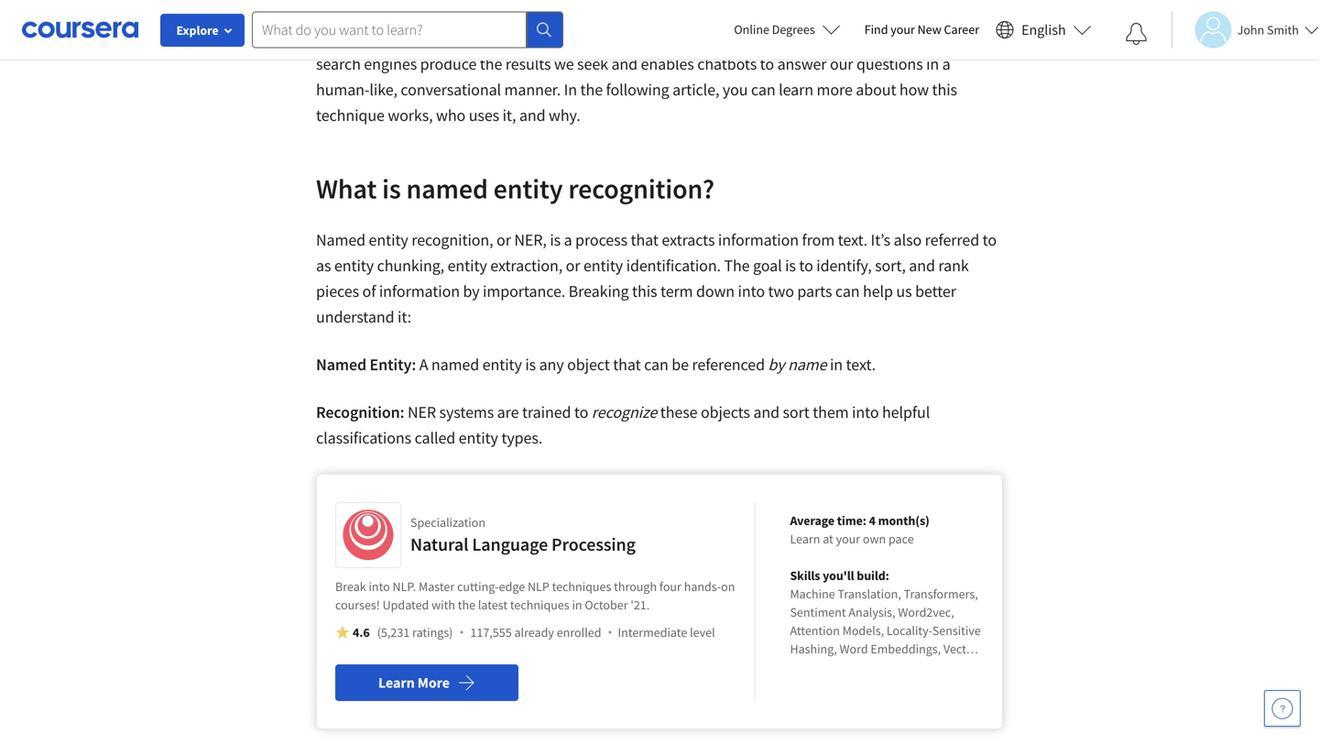Task type: describe. For each thing, give the bounding box(es) containing it.
four
[[660, 578, 682, 595]]

how
[[900, 79, 929, 100]]

intelligence
[[479, 2, 557, 23]]

who
[[436, 105, 466, 126]]

recognition:
[[316, 402, 405, 422]]

2 vertical spatial named
[[432, 354, 479, 375]]

and inside named entity recognition, or ner, is a process that extracts information from text. it's also referred to as entity chunking, entity extraction, or entity identification. the goal is to identify, sort, and rank pieces of information by importance. breaking this term down into two parts can help us better understand it:
[[909, 255, 936, 276]]

natural
[[411, 533, 469, 556]]

it's
[[871, 230, 891, 250]]

into inside break into nlp. master cutting-edge nlp techniques through four hands-on courses! updated with the latest techniques in october '21.
[[369, 578, 390, 595]]

artificial intelligence (ai)
[[420, 2, 584, 23]]

enrolled
[[557, 624, 602, 641]]

0 horizontal spatial can
[[644, 354, 669, 375]]

of inside named entity recognition, or ner, is a process that extracts information from text. it's also referred to as entity chunking, entity extraction, or entity identification. the goal is to identify, sort, and rank pieces of information by importance. breaking this term down into two parts can help us better understand it:
[[362, 281, 376, 302]]

master
[[419, 578, 455, 595]]

helpful
[[883, 402, 930, 422]]

classifications
[[316, 428, 412, 448]]

it
[[840, 2, 849, 23]]

rank
[[939, 255, 969, 276]]

types.
[[502, 428, 543, 448]]

. although it isn't exactly a household name, named entity recognition powers much of the technology we use every day. it helps search engines produce the results we seek and enables chatbots to answer our questions in a human-like, conversational manner. in the following article, you can learn more about how this technique works, who uses it, and why.
[[316, 2, 1002, 126]]

us
[[897, 281, 912, 302]]

ner,
[[514, 230, 547, 250]]

a inside named entity recognition, or ner, is a process that extracts information from text. it's also referred to as entity chunking, entity extraction, or entity identification. the goal is to identify, sort, and rank pieces of information by importance. breaking this term down into two parts can help us better understand it:
[[564, 230, 572, 250]]

what
[[316, 171, 377, 206]]

(ml)
[[738, 2, 767, 23]]

processing
[[552, 533, 636, 556]]

degrees
[[772, 21, 815, 38]]

nlp
[[528, 578, 550, 595]]

4.6
[[353, 624, 370, 641]]

into inside named entity recognition, or ner, is a process that extracts information from text. it's also referred to as entity chunking, entity extraction, or entity identification. the goal is to identify, sort, and rank pieces of information by importance. breaking this term down into two parts can help us better understand it:
[[738, 281, 765, 302]]

the up chatbots
[[725, 28, 747, 49]]

referenced
[[692, 354, 765, 375]]

0 vertical spatial a
[[936, 2, 944, 23]]

updated
[[383, 597, 429, 613]]

intermediate level
[[618, 624, 715, 641]]

break
[[335, 578, 366, 595]]

recognize
[[592, 402, 657, 422]]

use
[[853, 28, 877, 49]]

artificial intelligence (ai) link
[[420, 2, 584, 23]]

these objects and sort them into helpful classifications called entity types.
[[316, 402, 930, 448]]

also
[[894, 230, 922, 250]]

1 vertical spatial a
[[943, 54, 951, 74]]

'21.
[[631, 597, 650, 613]]

extracts
[[662, 230, 715, 250]]

is right ner,
[[550, 230, 561, 250]]

is right goal
[[785, 255, 796, 276]]

entity down process
[[584, 255, 623, 276]]

at
[[823, 531, 834, 547]]

average time: 4 month(s) learn at your own pace
[[790, 512, 930, 547]]

although
[[774, 2, 837, 23]]

career
[[944, 21, 980, 38]]

ner
[[408, 402, 436, 422]]

find your new career link
[[856, 18, 989, 41]]

john smith button
[[1172, 11, 1320, 48]]

entity up chunking,
[[369, 230, 408, 250]]

entity:
[[370, 354, 416, 375]]

month(s)
[[878, 512, 930, 529]]

your inside 'link'
[[891, 21, 915, 38]]

(ai)
[[561, 2, 584, 23]]

understand
[[316, 307, 395, 327]]

english button
[[989, 0, 1099, 60]]

own
[[863, 531, 886, 547]]

to right trained
[[575, 402, 589, 422]]

day.
[[921, 28, 949, 49]]

the left results
[[480, 54, 502, 74]]

1 vertical spatial text.
[[846, 354, 876, 375]]

is right the what
[[382, 171, 401, 206]]

entity up are
[[483, 354, 522, 375]]

referred
[[925, 230, 980, 250]]

systems
[[439, 402, 494, 422]]

questions
[[857, 54, 923, 74]]

objects
[[701, 402, 750, 422]]

can inside named entity recognition, or ner, is a process that extracts information from text. it's also referred to as entity chunking, entity extraction, or entity identification. the goal is to identify, sort, and rank pieces of information by importance. breaking this term down into two parts can help us better understand it:
[[836, 281, 860, 302]]

answer
[[778, 54, 827, 74]]

language
[[472, 533, 548, 556]]

down
[[696, 281, 735, 302]]

(5,231
[[377, 624, 410, 641]]

explore
[[176, 22, 219, 38]]

What do you want to learn? text field
[[252, 11, 527, 48]]

chatbots
[[698, 54, 757, 74]]

you'll
[[823, 567, 855, 584]]

4.6 (5,231 ratings)
[[353, 624, 453, 641]]

1 vertical spatial techniques
[[510, 597, 570, 613]]

this inside . although it isn't exactly a household name, named entity recognition powers much of the technology we use every day. it helps search engines produce the results we seek and enables chatbots to answer our questions in a human-like, conversational manner. in the following article, you can learn more about how this technique works, who uses it, and why.
[[933, 79, 958, 100]]

every
[[880, 28, 918, 49]]

trained
[[522, 402, 571, 422]]

breaking
[[569, 281, 629, 302]]

build:
[[857, 567, 890, 584]]

named entity: a named entity is any object that can be referenced by name in text.
[[316, 354, 876, 375]]

smith
[[1268, 22, 1300, 38]]

time:
[[837, 512, 867, 529]]

intermediate
[[618, 624, 688, 641]]

seek
[[577, 54, 608, 74]]

deeplearning.ai image
[[341, 508, 396, 562]]

that for process
[[631, 230, 659, 250]]

named entity recognition, or ner, is a process that extracts information from text. it's also referred to as entity chunking, entity extraction, or entity identification. the goal is to identify, sort, and rank pieces of information by importance. breaking this term down into two parts can help us better understand it:
[[316, 230, 997, 327]]

your inside average time: 4 month(s) learn at your own pace
[[836, 531, 861, 547]]

in
[[564, 79, 577, 100]]

117,555
[[471, 624, 512, 641]]

you
[[723, 79, 748, 100]]

ratings)
[[412, 624, 453, 641]]



Task type: locate. For each thing, give the bounding box(es) containing it.
courses!
[[335, 597, 380, 613]]

much
[[666, 28, 705, 49]]

show notifications image
[[1126, 23, 1148, 45]]

in inside . although it isn't exactly a household name, named entity recognition powers much of the technology we use every day. it helps search engines produce the results we seek and enables chatbots to answer our questions in a human-like, conversational manner. in the following article, you can learn more about how this technique works, who uses it, and why.
[[927, 54, 940, 74]]

4
[[869, 512, 876, 529]]

0 vertical spatial your
[[891, 21, 915, 38]]

entity up pieces
[[334, 255, 374, 276]]

0 horizontal spatial your
[[836, 531, 861, 547]]

1 vertical spatial we
[[554, 54, 574, 74]]

and down powers
[[612, 54, 638, 74]]

2 horizontal spatial can
[[836, 281, 860, 302]]

information up goal
[[718, 230, 799, 250]]

a left process
[[564, 230, 572, 250]]

your down time:
[[836, 531, 861, 547]]

the right in
[[581, 79, 603, 100]]

help center image
[[1272, 697, 1294, 719]]

0 horizontal spatial or
[[497, 230, 511, 250]]

level
[[690, 624, 715, 641]]

we left use
[[830, 28, 850, 49]]

this left term
[[632, 281, 658, 302]]

by left importance.
[[463, 281, 480, 302]]

better
[[916, 281, 957, 302]]

named for named entity: a named entity is any object that can be referenced by name in text.
[[316, 354, 367, 375]]

0 vertical spatial can
[[751, 79, 776, 100]]

english
[[1022, 21, 1067, 39]]

to down "technology"
[[760, 54, 774, 74]]

like,
[[370, 79, 398, 100]]

1 horizontal spatial learn
[[790, 531, 821, 547]]

that inside named entity recognition, or ner, is a process that extracts information from text. it's also referred to as entity chunking, entity extraction, or entity identification. the goal is to identify, sort, and rank pieces of information by importance. breaking this term down into two parts can help us better understand it:
[[631, 230, 659, 250]]

it
[[952, 28, 962, 49]]

techniques down nlp
[[510, 597, 570, 613]]

can left the be
[[644, 354, 669, 375]]

coursera image
[[22, 15, 138, 44]]

is left any
[[525, 354, 536, 375]]

already
[[515, 624, 554, 641]]

to
[[760, 54, 774, 74], [983, 230, 997, 250], [799, 255, 814, 276], [575, 402, 589, 422]]

of down the learning
[[708, 28, 722, 49]]

two
[[768, 281, 794, 302]]

and left sort at the right bottom
[[754, 402, 780, 422]]

2 horizontal spatial in
[[927, 54, 940, 74]]

helps
[[965, 28, 1002, 49]]

more
[[817, 79, 853, 100]]

term
[[661, 281, 693, 302]]

break into nlp. master cutting-edge nlp techniques through four hands-on courses! updated with the latest techniques in october '21.
[[335, 578, 735, 613]]

name
[[788, 354, 827, 375]]

learn down average
[[790, 531, 821, 547]]

1 vertical spatial learn
[[379, 674, 415, 692]]

edge
[[499, 578, 525, 595]]

0 vertical spatial or
[[497, 230, 511, 250]]

1 horizontal spatial your
[[891, 21, 915, 38]]

0 vertical spatial named
[[316, 230, 366, 250]]

your right find
[[891, 21, 915, 38]]

of up the understand
[[362, 281, 376, 302]]

parts
[[798, 281, 832, 302]]

1 vertical spatial this
[[632, 281, 658, 302]]

named inside . although it isn't exactly a household name, named entity recognition powers much of the technology we use every day. it helps search engines produce the results we seek and enables chatbots to answer our questions in a human-like, conversational manner. in the following article, you can learn more about how this technique works, who uses it, and why.
[[438, 28, 486, 49]]

0 vertical spatial that
[[631, 230, 659, 250]]

0 horizontal spatial we
[[554, 54, 574, 74]]

skills you'll build:
[[790, 567, 890, 584]]

artificial
[[420, 2, 476, 23]]

2 vertical spatial in
[[572, 597, 582, 613]]

named up as
[[316, 230, 366, 250]]

new
[[918, 21, 942, 38]]

to right referred
[[983, 230, 997, 250]]

conversational
[[401, 79, 501, 100]]

None search field
[[252, 11, 564, 48]]

entity up ner,
[[494, 171, 563, 206]]

entity inside these objects and sort them into helpful classifications called entity types.
[[459, 428, 498, 448]]

entity down artificial intelligence (ai) link in the left top of the page
[[489, 28, 529, 49]]

that right object
[[613, 354, 641, 375]]

cutting-
[[457, 578, 499, 595]]

0 vertical spatial of
[[708, 28, 722, 49]]

text. inside named entity recognition, or ner, is a process that extracts information from text. it's also referred to as entity chunking, entity extraction, or entity identification. the goal is to identify, sort, and rank pieces of information by importance. breaking this term down into two parts can help us better understand it:
[[838, 230, 868, 250]]

1 vertical spatial named
[[406, 171, 488, 206]]

by inside named entity recognition, or ner, is a process that extracts information from text. it's also referred to as entity chunking, entity extraction, or entity identification. the goal is to identify, sort, and rank pieces of information by importance. breaking this term down into two parts can help us better understand it:
[[463, 281, 480, 302]]

in down day.
[[927, 54, 940, 74]]

0 horizontal spatial this
[[632, 281, 658, 302]]

the inside break into nlp. master cutting-edge nlp techniques through four hands-on courses! updated with the latest techniques in october '21.
[[458, 597, 476, 613]]

into right them
[[852, 402, 879, 422]]

works,
[[388, 105, 433, 126]]

named up "recognition,"
[[406, 171, 488, 206]]

1 horizontal spatial can
[[751, 79, 776, 100]]

that up "identification."
[[631, 230, 659, 250]]

1 vertical spatial named
[[316, 354, 367, 375]]

1 vertical spatial into
[[852, 402, 879, 422]]

object
[[567, 354, 610, 375]]

entity down recognition: ner systems are trained to recognize at the bottom left of the page
[[459, 428, 498, 448]]

1 horizontal spatial information
[[718, 230, 799, 250]]

into left nlp.
[[369, 578, 390, 595]]

0 horizontal spatial by
[[463, 281, 480, 302]]

technology
[[750, 28, 827, 49]]

into
[[738, 281, 765, 302], [852, 402, 879, 422], [369, 578, 390, 595]]

find your new career
[[865, 21, 980, 38]]

the
[[724, 255, 750, 276]]

learn more button
[[335, 664, 519, 701]]

1 horizontal spatial this
[[933, 79, 958, 100]]

chunking,
[[377, 255, 445, 276]]

0 vertical spatial information
[[718, 230, 799, 250]]

named
[[438, 28, 486, 49], [406, 171, 488, 206], [432, 354, 479, 375]]

2 vertical spatial into
[[369, 578, 390, 595]]

through
[[614, 578, 657, 595]]

1 horizontal spatial we
[[830, 28, 850, 49]]

0 vertical spatial by
[[463, 281, 480, 302]]

1 horizontal spatial into
[[738, 281, 765, 302]]

named down the understand
[[316, 354, 367, 375]]

0 vertical spatial we
[[830, 28, 850, 49]]

learn
[[790, 531, 821, 547], [379, 674, 415, 692]]

explore button
[[160, 14, 245, 47]]

0 horizontal spatial in
[[572, 597, 582, 613]]

0 vertical spatial techniques
[[552, 578, 612, 595]]

2 horizontal spatial into
[[852, 402, 879, 422]]

0 vertical spatial in
[[927, 54, 940, 74]]

1 vertical spatial by
[[768, 354, 785, 375]]

or left ner,
[[497, 230, 511, 250]]

of inside . although it isn't exactly a household name, named entity recognition powers much of the technology we use every day. it helps search engines produce the results we seek and enables chatbots to answer our questions in a human-like, conversational manner. in the following article, you can learn more about how this technique works, who uses it, and why.
[[708, 28, 722, 49]]

and inside these objects and sort them into helpful classifications called entity types.
[[754, 402, 780, 422]]

recognition: ner systems are trained to recognize
[[316, 402, 657, 422]]

entity down "recognition,"
[[448, 255, 487, 276]]

2 vertical spatial can
[[644, 354, 669, 375]]

text. up identify,
[[838, 230, 868, 250]]

from
[[802, 230, 835, 250]]

1 vertical spatial that
[[613, 354, 641, 375]]

or up breaking
[[566, 255, 581, 276]]

extraction,
[[491, 255, 563, 276]]

as
[[316, 255, 331, 276]]

entity inside . although it isn't exactly a household name, named entity recognition powers much of the technology we use every day. it helps search engines produce the results we seek and enables chatbots to answer our questions in a human-like, conversational manner. in the following article, you can learn more about how this technique works, who uses it, and why.
[[489, 28, 529, 49]]

0 horizontal spatial into
[[369, 578, 390, 595]]

1 vertical spatial your
[[836, 531, 861, 547]]

hands-
[[684, 578, 721, 595]]

these
[[661, 402, 698, 422]]

0 vertical spatial text.
[[838, 230, 868, 250]]

1 vertical spatial of
[[362, 281, 376, 302]]

nlp.
[[393, 578, 416, 595]]

1 horizontal spatial of
[[708, 28, 722, 49]]

1 horizontal spatial or
[[566, 255, 581, 276]]

latest
[[478, 597, 508, 613]]

1 horizontal spatial by
[[768, 354, 785, 375]]

1 vertical spatial can
[[836, 281, 860, 302]]

in up enrolled
[[572, 597, 582, 613]]

learn
[[779, 79, 814, 100]]

can right you at the top of page
[[751, 79, 776, 100]]

why.
[[549, 105, 581, 126]]

to up parts
[[799, 255, 814, 276]]

a down day.
[[943, 54, 951, 74]]

entity
[[489, 28, 529, 49], [494, 171, 563, 206], [369, 230, 408, 250], [334, 255, 374, 276], [448, 255, 487, 276], [584, 255, 623, 276], [483, 354, 522, 375], [459, 428, 498, 448]]

named inside named entity recognition, or ner, is a process that extracts information from text. it's also referred to as entity chunking, entity extraction, or entity identification. the goal is to identify, sort, and rank pieces of information by importance. breaking this term down into two parts can help us better understand it:
[[316, 230, 366, 250]]

that for object
[[613, 354, 641, 375]]

in inside break into nlp. master cutting-edge nlp techniques through four hands-on courses! updated with the latest techniques in october '21.
[[572, 597, 582, 613]]

machine learning (ml)
[[616, 2, 767, 23]]

text. right name
[[846, 354, 876, 375]]

can down identify,
[[836, 281, 860, 302]]

by left name
[[768, 354, 785, 375]]

name,
[[392, 28, 435, 49]]

exactly
[[885, 2, 932, 23]]

1 named from the top
[[316, 230, 366, 250]]

are
[[497, 402, 519, 422]]

into inside these objects and sort them into helpful classifications called entity types.
[[852, 402, 879, 422]]

importance.
[[483, 281, 566, 302]]

manner.
[[505, 79, 561, 100]]

more
[[418, 674, 450, 692]]

0 vertical spatial into
[[738, 281, 765, 302]]

search
[[316, 54, 361, 74]]

can inside . although it isn't exactly a household name, named entity recognition powers much of the technology we use every day. it helps search engines produce the results we seek and enables chatbots to answer our questions in a human-like, conversational manner. in the following article, you can learn more about how this technique works, who uses it, and why.
[[751, 79, 776, 100]]

any
[[539, 354, 564, 375]]

following
[[606, 79, 670, 100]]

powers
[[613, 28, 663, 49]]

0 horizontal spatial information
[[379, 281, 460, 302]]

0 horizontal spatial of
[[362, 281, 376, 302]]

0 vertical spatial named
[[438, 28, 486, 49]]

it:
[[398, 307, 411, 327]]

techniques up october
[[552, 578, 612, 595]]

a up day.
[[936, 2, 944, 23]]

what is named entity recognition?
[[316, 171, 715, 206]]

online degrees
[[734, 21, 815, 38]]

techniques
[[552, 578, 612, 595], [510, 597, 570, 613]]

2 named from the top
[[316, 354, 367, 375]]

and up better on the top right of the page
[[909, 255, 936, 276]]

named for named entity recognition, or ner, is a process that extracts information from text. it's also referred to as entity chunking, entity extraction, or entity identification. the goal is to identify, sort, and rank pieces of information by importance. breaking this term down into two parts can help us better understand it:
[[316, 230, 366, 250]]

this inside named entity recognition, or ner, is a process that extracts information from text. it's also referred to as entity chunking, entity extraction, or entity identification. the goal is to identify, sort, and rank pieces of information by importance. breaking this term down into two parts can help us better understand it:
[[632, 281, 658, 302]]

named right a
[[432, 354, 479, 375]]

produce
[[420, 54, 477, 74]]

pace
[[889, 531, 914, 547]]

is
[[382, 171, 401, 206], [550, 230, 561, 250], [785, 255, 796, 276], [525, 354, 536, 375]]

0 vertical spatial learn
[[790, 531, 821, 547]]

john smith
[[1238, 22, 1300, 38]]

this right 'how'
[[933, 79, 958, 100]]

2 vertical spatial a
[[564, 230, 572, 250]]

1 vertical spatial information
[[379, 281, 460, 302]]

and right it,
[[520, 105, 546, 126]]

results
[[506, 54, 551, 74]]

this
[[933, 79, 958, 100], [632, 281, 658, 302]]

called
[[415, 428, 456, 448]]

named up produce
[[438, 28, 486, 49]]

1 vertical spatial or
[[566, 255, 581, 276]]

0 vertical spatial this
[[933, 79, 958, 100]]

learn left more
[[379, 674, 415, 692]]

help
[[863, 281, 893, 302]]

in right name
[[830, 354, 843, 375]]

october
[[585, 597, 628, 613]]

.
[[767, 2, 771, 23]]

1 horizontal spatial in
[[830, 354, 843, 375]]

it,
[[503, 105, 516, 126]]

identify,
[[817, 255, 872, 276]]

the down cutting-
[[458, 597, 476, 613]]

recognition,
[[412, 230, 494, 250]]

0 horizontal spatial learn
[[379, 674, 415, 692]]

information down chunking,
[[379, 281, 460, 302]]

text.
[[838, 230, 868, 250], [846, 354, 876, 375]]

learn inside learn more button
[[379, 674, 415, 692]]

a
[[936, 2, 944, 23], [943, 54, 951, 74], [564, 230, 572, 250]]

that
[[631, 230, 659, 250], [613, 354, 641, 375]]

1 vertical spatial in
[[830, 354, 843, 375]]

to inside . although it isn't exactly a household name, named entity recognition powers much of the technology we use every day. it helps search engines produce the results we seek and enables chatbots to answer our questions in a human-like, conversational manner. in the following article, you can learn more about how this technique works, who uses it, and why.
[[760, 54, 774, 74]]

into down the
[[738, 281, 765, 302]]

we down recognition
[[554, 54, 574, 74]]

learn inside average time: 4 month(s) learn at your own pace
[[790, 531, 821, 547]]



Task type: vqa. For each thing, say whether or not it's contained in the screenshot.
Coursera Project Network icon related to Web Scraping With GPT: Translate Foreign News Headlines
no



